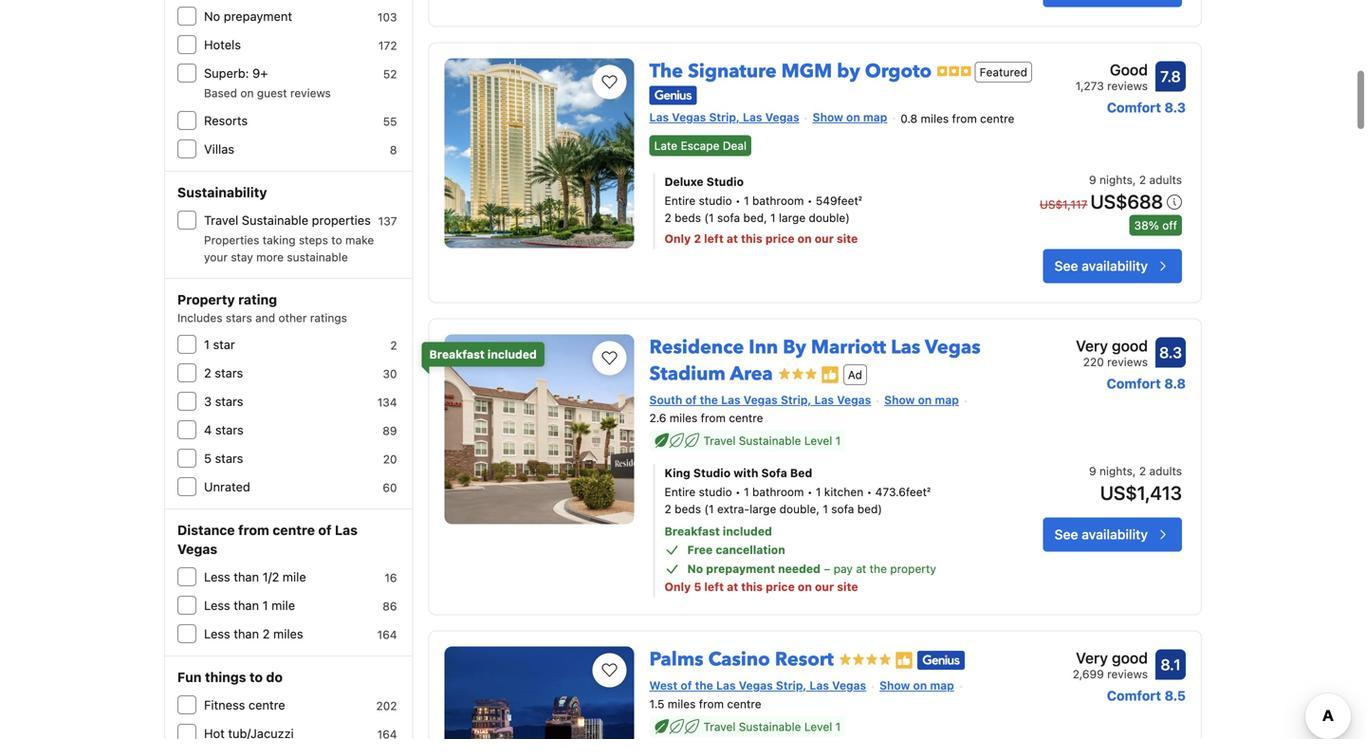 Task type: describe. For each thing, give the bounding box(es) containing it.
, for 9 nights , 2 adults
[[1133, 173, 1137, 186]]

this property is part of our preferred partner programme. it is committed to providing commendable service and good value. it will pay us a higher commission if you make a booking. image
[[821, 365, 840, 384]]

good element
[[1076, 58, 1148, 81]]

ad
[[848, 368, 863, 381]]

residence inn by marriott las vegas stadium area
[[650, 334, 981, 387]]

palms casino resort
[[650, 647, 834, 673]]

than for 1
[[234, 598, 259, 613]]

residence inn by marriott las vegas stadium area image
[[445, 334, 635, 524]]

sofa
[[762, 467, 788, 480]]

scored 8.1 element
[[1156, 650, 1186, 680]]

1 down 1/2
[[263, 598, 268, 613]]

bathroom inside entire studio • 1 bathroom • 1 kitchen • 473.6feet² 2 beds (1 extra-large double, 1 sofa bed) breakfast included
[[753, 486, 804, 499]]

2 vertical spatial map
[[930, 679, 955, 693]]

casino
[[709, 647, 771, 673]]

distance from centre of las vegas
[[177, 523, 358, 557]]

late escape deal
[[654, 139, 747, 152]]

no for no prepayment
[[204, 9, 220, 23]]

1 star
[[204, 337, 235, 352]]

from for palms casino resort
[[699, 698, 724, 711]]

resorts
[[204, 113, 248, 128]]

miles for palms casino resort
[[668, 698, 696, 711]]

adults for 9 nights , 2 adults
[[1150, 173, 1183, 186]]

473.6feet²
[[876, 486, 931, 499]]

0 horizontal spatial breakfast
[[430, 348, 485, 361]]

(1 inside entire studio • 1 bathroom • 1 kitchen • 473.6feet² 2 beds (1 extra-large double, 1 sofa bed) breakfast included
[[705, 503, 714, 516]]

vegas inside residence inn by marriott las vegas stadium area
[[925, 334, 981, 360]]

164
[[377, 628, 397, 642]]

fun
[[177, 670, 202, 685]]

bed,
[[744, 211, 768, 224]]

south
[[650, 393, 683, 407]]

us$1,117
[[1040, 198, 1088, 211]]

2 inside entire studio • 1 bathroom • 1 kitchen • 473.6feet² 2 beds (1 extra-large double, 1 sofa bed) breakfast included
[[665, 503, 672, 516]]

4 stars
[[204, 423, 244, 437]]

comfort 8.5
[[1108, 688, 1186, 704]]

availability for 2 beds (1 sofa bed, 1 large double)
[[1082, 258, 1148, 274]]

studio inside entire studio • 1 bathroom • 1 kitchen • 473.6feet² 2 beds (1 extra-large double, 1 sofa bed) breakfast included
[[699, 486, 732, 499]]

palms casino resort link
[[650, 639, 834, 673]]

38% off
[[1135, 219, 1178, 232]]

travel inside travel sustainable properties 137 properties taking steps to make your stay more sustainable
[[204, 213, 238, 227]]

see for 2 beds (1 sofa bed, 1 large double)
[[1055, 258, 1079, 274]]

king studio with sofa bed
[[665, 467, 813, 480]]

reviews for based on guest reviews
[[290, 86, 331, 100]]

star
[[213, 337, 235, 352]]

the signature mgm by orgoto link
[[650, 51, 932, 84]]

large inside deluxe studio entire studio • 1 bathroom • 549feet² 2 beds (1 sofa bed, 1 large double) only 2 left at this price on our site
[[779, 211, 806, 224]]

9 for 9 nights , 2 adults us$1,413
[[1090, 465, 1097, 478]]

entire inside deluxe studio entire studio • 1 bathroom • 549feet² 2 beds (1 sofa bed, 1 large double) only 2 left at this price on our site
[[665, 194, 696, 207]]

double)
[[809, 211, 850, 224]]

superb: 9+
[[204, 66, 268, 80]]

escape
[[681, 139, 720, 152]]

bed)
[[858, 503, 883, 516]]

deluxe studio entire studio • 1 bathroom • 549feet² 2 beds (1 sofa bed, 1 large double) only 2 left at this price on our site
[[665, 175, 863, 245]]

1 vertical spatial the
[[870, 562, 887, 576]]

4
[[204, 423, 212, 437]]

villas
[[204, 142, 235, 156]]

stars for 2 stars
[[215, 366, 243, 380]]

inn
[[749, 334, 779, 360]]

miles for residence inn by marriott las vegas stadium area
[[670, 412, 698, 425]]

travel sustainable level 1 for casino
[[704, 720, 841, 734]]

studio for deluxe
[[707, 175, 744, 188]]

2,699
[[1073, 668, 1105, 681]]

good for palms casino resort
[[1112, 649, 1148, 667]]

studio inside deluxe studio entire studio • 1 bathroom • 549feet² 2 beds (1 sofa bed, 1 large double) only 2 left at this price on our site
[[699, 194, 732, 207]]

guest
[[257, 86, 287, 100]]

mgm
[[782, 58, 833, 84]]

• up double,
[[808, 486, 813, 499]]

3 stars
[[204, 394, 243, 409]]

beds inside deluxe studio entire studio • 1 bathroom • 549feet² 2 beds (1 sofa bed, 1 large double) only 2 left at this price on our site
[[675, 211, 701, 224]]

price inside deluxe studio entire studio • 1 bathroom • 549feet² 2 beds (1 sofa bed, 1 large double) only 2 left at this price on our site
[[766, 232, 795, 245]]

2.6 miles from centre
[[650, 412, 764, 425]]

nights for 9 nights , 2 adults
[[1100, 173, 1133, 186]]

stadium
[[650, 361, 726, 387]]

0 horizontal spatial to
[[250, 670, 263, 685]]

8.1
[[1161, 656, 1181, 674]]

ratings
[[310, 311, 347, 325]]

off
[[1163, 219, 1178, 232]]

south of the las vegas strip, las vegas
[[650, 393, 871, 407]]

60
[[383, 481, 397, 495]]

property
[[177, 292, 235, 308]]

of for palms casino resort
[[681, 679, 692, 693]]

miles up do on the bottom of page
[[273, 627, 303, 641]]

show for marriott
[[885, 393, 915, 407]]

2 vertical spatial show on map
[[880, 679, 955, 693]]

2.6
[[650, 412, 667, 425]]

free cancellation
[[688, 544, 786, 557]]

55
[[383, 115, 397, 128]]

deal
[[723, 139, 747, 152]]

centre for residence inn by marriott las vegas stadium area
[[729, 412, 764, 425]]

• up extra-
[[736, 486, 741, 499]]

89
[[383, 424, 397, 438]]

• down the deluxe studio 'link'
[[808, 194, 813, 207]]

1 vertical spatial 8.3
[[1160, 343, 1183, 361]]

no for no prepayment needed – pay at the property
[[688, 562, 704, 576]]

entire inside entire studio • 1 bathroom • 1 kitchen • 473.6feet² 2 beds (1 extra-large double, 1 sofa bed) breakfast included
[[665, 486, 696, 499]]

very for palms casino resort
[[1076, 649, 1109, 667]]

of for residence inn by marriott las vegas stadium area
[[686, 393, 697, 407]]

2 left from the top
[[705, 581, 724, 594]]

strip, for inn
[[781, 393, 812, 407]]

orgoto
[[865, 58, 932, 84]]

1 down with at bottom right
[[744, 486, 749, 499]]

less than 2 miles
[[204, 627, 303, 641]]

travel sustainable properties 137 properties taking steps to make your stay more sustainable
[[204, 213, 397, 264]]

left inside deluxe studio entire studio • 1 bathroom • 549feet² 2 beds (1 sofa bed, 1 large double) only 2 left at this price on our site
[[704, 232, 724, 245]]

scored 7.8 element
[[1156, 61, 1186, 91]]

very for residence inn by marriott las vegas stadium area
[[1076, 337, 1109, 355]]

more
[[256, 251, 284, 264]]

0.8
[[901, 112, 918, 125]]

other
[[279, 311, 307, 325]]

than for 2
[[234, 627, 259, 641]]

reviews for very good 220 reviews
[[1108, 355, 1148, 369]]

9 nights , 2 adults us$1,413
[[1090, 465, 1183, 504]]

1 up the bed, at the top right of page
[[744, 194, 749, 207]]

marriott
[[811, 334, 887, 360]]

202
[[376, 700, 397, 713]]

show for by
[[813, 111, 844, 124]]

1 horizontal spatial 5
[[694, 581, 702, 594]]

less for less than 1 mile
[[204, 598, 230, 613]]

west
[[650, 679, 678, 693]]

very good element for residence inn by marriott las vegas stadium area
[[1076, 334, 1148, 357]]

2 this from the top
[[742, 581, 763, 594]]

things
[[205, 670, 246, 685]]

0 vertical spatial 5
[[204, 451, 212, 466]]

prepayment for no prepayment
[[224, 9, 292, 23]]

9 nights , 2 adults
[[1090, 173, 1183, 186]]

fitness
[[204, 698, 245, 712]]

the for palms casino resort
[[695, 679, 714, 693]]

30
[[383, 367, 397, 381]]

less for less than 2 miles
[[204, 627, 230, 641]]

stars for 3 stars
[[215, 394, 243, 409]]

comfort 8.8
[[1107, 376, 1186, 391]]

very good 2,699 reviews
[[1073, 649, 1148, 681]]

reviews for very good 2,699 reviews
[[1108, 668, 1148, 681]]

travel for residence
[[704, 434, 736, 448]]

availability for 2 beds (1 extra-large double, 1 sofa bed)
[[1082, 527, 1148, 543]]

level for by
[[805, 434, 833, 448]]

entire studio • 1 bathroom • 1 kitchen • 473.6feet² 2 beds (1 extra-large double, 1 sofa bed) breakfast included
[[665, 486, 931, 538]]

1 right the bed, at the top right of page
[[771, 211, 776, 224]]

centre down do on the bottom of page
[[249, 698, 285, 712]]

220
[[1084, 355, 1105, 369]]

level for resort
[[805, 720, 833, 734]]

2 our from the top
[[815, 581, 834, 594]]

86
[[383, 600, 397, 613]]

no prepayment
[[204, 9, 292, 23]]

3 comfort from the top
[[1108, 688, 1162, 704]]

king studio with sofa bed link
[[665, 465, 986, 482]]

fun things to do
[[177, 670, 283, 685]]

includes
[[177, 311, 223, 325]]

mile for less than 1 mile
[[272, 598, 295, 613]]

site inside deluxe studio entire studio • 1 bathroom • 549feet² 2 beds (1 sofa bed, 1 large double) only 2 left at this price on our site
[[837, 232, 858, 245]]

area
[[730, 361, 773, 387]]

beds inside entire studio • 1 bathroom • 1 kitchen • 473.6feet² 2 beds (1 extra-large double, 1 sofa bed) breakfast included
[[675, 503, 701, 516]]

double,
[[780, 503, 820, 516]]

0 vertical spatial 8.3
[[1165, 99, 1186, 115]]

property
[[891, 562, 937, 576]]

deluxe
[[665, 175, 704, 188]]



Task type: vqa. For each thing, say whether or not it's contained in the screenshot.
the left will
no



Task type: locate. For each thing, give the bounding box(es) containing it.
see availability for 2 beds (1 extra-large double, 1 sofa bed)
[[1055, 527, 1148, 543]]

studio for king
[[694, 467, 731, 480]]

1 horizontal spatial included
[[723, 525, 772, 538]]

prepayment down free cancellation
[[706, 562, 776, 576]]

breakfast included
[[430, 348, 537, 361]]

1 vertical spatial at
[[856, 562, 867, 576]]

1 vertical spatial entire
[[665, 486, 696, 499]]

less up less than 1 mile
[[204, 570, 230, 584]]

miles right 0.8
[[921, 112, 949, 125]]

1 left star
[[204, 337, 210, 352]]

0 vertical spatial less
[[204, 570, 230, 584]]

1 horizontal spatial prepayment
[[706, 562, 776, 576]]

sofa left the bed, at the top right of page
[[718, 211, 740, 224]]

the up 2.6 miles from centre in the bottom of the page
[[700, 393, 718, 407]]

0 horizontal spatial prepayment
[[224, 9, 292, 23]]

prepayment for no prepayment needed – pay at the property
[[706, 562, 776, 576]]

2 inside 9 nights , 2 adults us$1,413
[[1140, 465, 1147, 478]]

show on map for orgoto
[[813, 111, 888, 124]]

no
[[204, 9, 220, 23], [688, 562, 704, 576]]

this inside deluxe studio entire studio • 1 bathroom • 549feet² 2 beds (1 sofa bed, 1 large double) only 2 left at this price on our site
[[741, 232, 763, 245]]

2 adults from the top
[[1150, 465, 1183, 478]]

0 vertical spatial level
[[805, 434, 833, 448]]

comfort for orgoto
[[1107, 99, 1162, 115]]

1.5 miles from centre
[[650, 698, 762, 711]]

1 vertical spatial sustainable
[[739, 434, 802, 448]]

entire down "king"
[[665, 486, 696, 499]]

0 vertical spatial than
[[234, 570, 259, 584]]

1 vertical spatial than
[[234, 598, 259, 613]]

8.3
[[1165, 99, 1186, 115], [1160, 343, 1183, 361]]

3 than from the top
[[234, 627, 259, 641]]

2 level from the top
[[805, 720, 833, 734]]

1 vertical spatial large
[[750, 503, 777, 516]]

from for residence inn by marriott las vegas stadium area
[[701, 412, 726, 425]]

at inside deluxe studio entire studio • 1 bathroom • 549feet² 2 beds (1 sofa bed, 1 large double) only 2 left at this price on our site
[[727, 232, 738, 245]]

1 9 from the top
[[1090, 173, 1097, 186]]

adults up us$1,413
[[1150, 465, 1183, 478]]

1 vertical spatial see availability
[[1055, 527, 1148, 543]]

0 vertical spatial breakfast
[[430, 348, 485, 361]]

• down deal
[[736, 194, 741, 207]]

property rating includes stars and other ratings
[[177, 292, 347, 325]]

2 good from the top
[[1112, 649, 1148, 667]]

reviews inside the good 1,273 reviews
[[1108, 79, 1148, 92]]

sustainable for residence inn by marriott las vegas stadium area
[[739, 434, 802, 448]]

price down needed
[[766, 581, 795, 594]]

bathroom up the bed, at the top right of page
[[753, 194, 804, 207]]

1 vertical spatial price
[[766, 581, 795, 594]]

centre down featured
[[981, 112, 1015, 125]]

1 vertical spatial sofa
[[832, 503, 855, 516]]

than for 1/2
[[234, 570, 259, 584]]

1 nights from the top
[[1100, 173, 1133, 186]]

172
[[379, 39, 397, 52]]

5 stars
[[204, 451, 243, 466]]

centre down south of the las vegas strip, las vegas
[[729, 412, 764, 425]]

see
[[1055, 258, 1079, 274], [1055, 527, 1079, 543]]

stars for 5 stars
[[215, 451, 243, 466]]

2 vertical spatial the
[[695, 679, 714, 693]]

1 vertical spatial see availability link
[[1044, 518, 1183, 552]]

needed
[[778, 562, 821, 576]]

nights up us$688
[[1100, 173, 1133, 186]]

adults up us$688
[[1150, 173, 1183, 186]]

the signature mgm by orgoto image
[[445, 58, 635, 248]]

1 vertical spatial very good element
[[1073, 647, 1148, 670]]

map for orgoto
[[864, 111, 888, 124]]

large
[[779, 211, 806, 224], [750, 503, 777, 516]]

very up 2,699
[[1076, 649, 1109, 667]]

1 vertical spatial travel sustainable level 1
[[704, 720, 841, 734]]

strip, down residence inn by marriott las vegas stadium area
[[781, 393, 812, 407]]

bed
[[791, 467, 813, 480]]

comfort down very good 220 reviews
[[1107, 376, 1162, 391]]

1 vertical spatial no
[[688, 562, 704, 576]]

2 availability from the top
[[1082, 527, 1148, 543]]

las inside distance from centre of las vegas
[[335, 523, 358, 538]]

reviews down good
[[1108, 79, 1148, 92]]

1 vertical spatial our
[[815, 581, 834, 594]]

2 nights from the top
[[1100, 465, 1133, 478]]

2
[[1140, 173, 1147, 186], [665, 211, 672, 224], [694, 232, 701, 245], [390, 339, 397, 352], [204, 366, 211, 380], [1140, 465, 1147, 478], [665, 503, 672, 516], [263, 627, 270, 641]]

adults for 9 nights , 2 adults us$1,413
[[1150, 465, 1183, 478]]

sustainable inside travel sustainable properties 137 properties taking steps to make your stay more sustainable
[[242, 213, 309, 227]]

than down less than 1 mile
[[234, 627, 259, 641]]

sofa inside deluxe studio entire studio • 1 bathroom • 549feet² 2 beds (1 sofa bed, 1 large double) only 2 left at this price on our site
[[718, 211, 740, 224]]

show on map for las
[[885, 393, 959, 407]]

1 vertical spatial included
[[723, 525, 772, 538]]

1 vertical spatial prepayment
[[706, 562, 776, 576]]

superb:
[[204, 66, 249, 80]]

1 vertical spatial to
[[250, 670, 263, 685]]

2 vertical spatial travel
[[704, 720, 736, 734]]

1 vertical spatial breakfast
[[665, 525, 720, 538]]

studio inside deluxe studio entire studio • 1 bathroom • 549feet² 2 beds (1 sofa bed, 1 large double) only 2 left at this price on our site
[[707, 175, 744, 188]]

this property is part of our preferred partner programme. it is committed to providing commendable service and good value. it will pay us a higher commission if you make a booking. image for by
[[821, 365, 840, 384]]

by
[[783, 334, 807, 360]]

1 vertical spatial less
[[204, 598, 230, 613]]

this down the bed, at the top right of page
[[741, 232, 763, 245]]

travel down 2.6 miles from centre in the bottom of the page
[[704, 434, 736, 448]]

1 vertical spatial mile
[[272, 598, 295, 613]]

las
[[650, 111, 669, 124], [743, 111, 763, 124], [891, 334, 921, 360], [721, 393, 741, 407], [815, 393, 834, 407], [335, 523, 358, 538], [717, 679, 736, 693], [810, 679, 830, 693]]

2 entire from the top
[[665, 486, 696, 499]]

0 vertical spatial see availability
[[1055, 258, 1148, 274]]

1 vertical spatial map
[[935, 393, 959, 407]]

3 less from the top
[[204, 627, 230, 641]]

0 vertical spatial see
[[1055, 258, 1079, 274]]

steps
[[299, 233, 328, 247]]

only down deluxe
[[665, 232, 691, 245]]

2 vertical spatial comfort
[[1108, 688, 1162, 704]]

from down west of the las vegas strip, las vegas
[[699, 698, 724, 711]]

• up bed)
[[867, 486, 872, 499]]

good inside very good 2,699 reviews
[[1112, 649, 1148, 667]]

1 down kitchen
[[823, 503, 829, 516]]

2 very from the top
[[1076, 649, 1109, 667]]

sustainable up taking
[[242, 213, 309, 227]]

very up '220' in the right top of the page
[[1076, 337, 1109, 355]]

2 , from the top
[[1133, 465, 1137, 478]]

1 down west of the las vegas strip, las vegas
[[836, 720, 841, 734]]

1 left from the top
[[704, 232, 724, 245]]

reviews inside very good 2,699 reviews
[[1108, 668, 1148, 681]]

–
[[824, 562, 831, 576]]

this property is part of our preferred partner programme. it is committed to providing commendable service and good value. it will pay us a higher commission if you make a booking. image for resort
[[895, 651, 914, 670]]

and
[[255, 311, 275, 325]]

, up us$688
[[1133, 173, 1137, 186]]

scored 8.3 element
[[1156, 337, 1186, 368]]

late
[[654, 139, 678, 152]]

good up comfort 8.5
[[1112, 649, 1148, 667]]

1 good from the top
[[1112, 337, 1148, 355]]

0 vertical spatial show on map
[[813, 111, 888, 124]]

0 vertical spatial at
[[727, 232, 738, 245]]

travel sustainable level 1 for inn
[[704, 434, 841, 448]]

based
[[204, 86, 237, 100]]

1 vertical spatial show on map
[[885, 393, 959, 407]]

stars for 4 stars
[[215, 423, 244, 437]]

2 see from the top
[[1055, 527, 1079, 543]]

2 see availability from the top
[[1055, 527, 1148, 543]]

beds down "king"
[[675, 503, 701, 516]]

stay
[[231, 251, 253, 264]]

very good element up comfort 8.5
[[1073, 647, 1148, 670]]

strip, for casino
[[776, 679, 807, 693]]

site down double)
[[837, 232, 858, 245]]

549feet²
[[816, 194, 863, 207]]

less down less than 1 mile
[[204, 627, 230, 641]]

genius discounts available at this property. image
[[650, 86, 697, 105], [650, 86, 697, 105], [918, 651, 965, 670], [918, 651, 965, 670]]

from for the signature mgm by orgoto
[[952, 112, 977, 125]]

see availability link down 38%
[[1044, 249, 1183, 283]]

103
[[378, 10, 397, 24]]

vegas inside distance from centre of las vegas
[[177, 541, 218, 557]]

1 vertical spatial availability
[[1082, 527, 1148, 543]]

1 vertical spatial left
[[705, 581, 724, 594]]

134
[[378, 396, 397, 409]]

king
[[665, 467, 691, 480]]

1 horizontal spatial sofa
[[832, 503, 855, 516]]

1,273
[[1076, 79, 1105, 92]]

2 only from the top
[[665, 581, 691, 594]]

strip, down resort
[[776, 679, 807, 693]]

nights inside 9 nights , 2 adults us$1,413
[[1100, 465, 1133, 478]]

1 beds from the top
[[675, 211, 701, 224]]

2 bathroom from the top
[[753, 486, 804, 499]]

left
[[704, 232, 724, 245], [705, 581, 724, 594]]

0 vertical spatial entire
[[665, 194, 696, 207]]

beds down deluxe
[[675, 211, 701, 224]]

good inside very good 220 reviews
[[1112, 337, 1148, 355]]

this property is part of our preferred partner programme. it is committed to providing commendable service and good value. it will pay us a higher commission if you make a booking. image
[[821, 365, 840, 384], [895, 651, 914, 670], [895, 651, 914, 670]]

centre for palms casino resort
[[727, 698, 762, 711]]

1 vertical spatial level
[[805, 720, 833, 734]]

the
[[650, 58, 683, 84]]

than left 1/2
[[234, 570, 259, 584]]

1 adults from the top
[[1150, 173, 1183, 186]]

,
[[1133, 173, 1137, 186], [1133, 465, 1137, 478]]

very good element for palms casino resort
[[1073, 647, 1148, 670]]

1 this from the top
[[741, 232, 763, 245]]

stars
[[226, 311, 252, 325], [215, 366, 243, 380], [215, 394, 243, 409], [215, 423, 244, 437], [215, 451, 243, 466]]

properties
[[312, 213, 371, 227]]

good 1,273 reviews
[[1076, 61, 1148, 92]]

included inside entire studio • 1 bathroom • 1 kitchen • 473.6feet² 2 beds (1 extra-large double, 1 sofa bed) breakfast included
[[723, 525, 772, 538]]

mile for less than 1/2 mile
[[283, 570, 306, 584]]

sustainable for palms casino resort
[[739, 720, 802, 734]]

than
[[234, 570, 259, 584], [234, 598, 259, 613], [234, 627, 259, 641]]

travel up properties
[[204, 213, 238, 227]]

52
[[383, 67, 397, 81]]

nights up us$1,413
[[1100, 465, 1133, 478]]

2 (1 from the top
[[705, 503, 714, 516]]

0 vertical spatial mile
[[283, 570, 306, 584]]

reviews inside very good 220 reviews
[[1108, 355, 1148, 369]]

0 vertical spatial of
[[686, 393, 697, 407]]

less than 1/2 mile
[[204, 570, 306, 584]]

2 vertical spatial less
[[204, 627, 230, 641]]

studio
[[699, 194, 732, 207], [699, 486, 732, 499]]

1 see from the top
[[1055, 258, 1079, 274]]

8.3 down scored 7.8 element at the right top
[[1165, 99, 1186, 115]]

no down free
[[688, 562, 704, 576]]

from down south of the las vegas strip, las vegas
[[701, 412, 726, 425]]

comfort for las
[[1107, 376, 1162, 391]]

2 less from the top
[[204, 598, 230, 613]]

site down pay
[[837, 581, 859, 594]]

very inside very good 2,699 reviews
[[1076, 649, 1109, 667]]

0 vertical spatial (1
[[705, 211, 714, 224]]

travel for palms
[[704, 720, 736, 734]]

only down free
[[665, 581, 691, 594]]

breakfast inside entire studio • 1 bathroom • 1 kitchen • 473.6feet² 2 beds (1 extra-large double, 1 sofa bed) breakfast included
[[665, 525, 720, 538]]

, up us$1,413
[[1133, 465, 1137, 478]]

level up king studio with sofa bed link
[[805, 434, 833, 448]]

by
[[837, 58, 861, 84]]

entire down deluxe
[[665, 194, 696, 207]]

0 horizontal spatial 5
[[204, 451, 212, 466]]

2 travel sustainable level 1 from the top
[[704, 720, 841, 734]]

centre inside distance from centre of las vegas
[[273, 523, 315, 538]]

very good element up comfort 8.8
[[1076, 334, 1148, 357]]

our inside deluxe studio entire studio • 1 bathroom • 549feet² 2 beds (1 sofa bed, 1 large double) only 2 left at this price on our site
[[815, 232, 834, 245]]

0 horizontal spatial included
[[488, 348, 537, 361]]

0 vertical spatial travel
[[204, 213, 238, 227]]

studio down deluxe
[[699, 194, 732, 207]]

9 inside 9 nights , 2 adults us$1,413
[[1090, 465, 1097, 478]]

0 vertical spatial strip,
[[709, 111, 740, 124]]

centre
[[981, 112, 1015, 125], [729, 412, 764, 425], [273, 523, 315, 538], [727, 698, 762, 711], [249, 698, 285, 712]]

2 beds from the top
[[675, 503, 701, 516]]

1 vertical spatial comfort
[[1107, 376, 1162, 391]]

pay
[[834, 562, 853, 576]]

than up less than 2 miles
[[234, 598, 259, 613]]

your
[[204, 251, 228, 264]]

1 vertical spatial of
[[318, 523, 332, 538]]

1 down king studio with sofa bed link
[[816, 486, 821, 499]]

1 entire from the top
[[665, 194, 696, 207]]

0 vertical spatial beds
[[675, 211, 701, 224]]

strip, up deal
[[709, 111, 740, 124]]

0 vertical spatial very
[[1076, 337, 1109, 355]]

1 see availability from the top
[[1055, 258, 1148, 274]]

0 vertical spatial ,
[[1133, 173, 1137, 186]]

see availability down us$1,413
[[1055, 527, 1148, 543]]

availability down us$1,413
[[1082, 527, 1148, 543]]

comfort down the good 1,273 reviews
[[1107, 99, 1162, 115]]

very good 220 reviews
[[1076, 337, 1148, 369]]

1 (1 from the top
[[705, 211, 714, 224]]

availability
[[1082, 258, 1148, 274], [1082, 527, 1148, 543]]

1 , from the top
[[1133, 173, 1137, 186]]

large left double,
[[750, 503, 777, 516]]

1 horizontal spatial no
[[688, 562, 704, 576]]

9 for 9 nights , 2 adults
[[1090, 173, 1097, 186]]

us$1,413
[[1101, 482, 1183, 504]]

2 see availability link from the top
[[1044, 518, 1183, 552]]

8.8
[[1165, 376, 1186, 391]]

1 horizontal spatial to
[[332, 233, 342, 247]]

1 our from the top
[[815, 232, 834, 245]]

free
[[688, 544, 713, 557]]

rating
[[238, 292, 277, 308]]

1 vertical spatial 5
[[694, 581, 702, 594]]

2 vertical spatial show
[[880, 679, 911, 693]]

0 vertical spatial adults
[[1150, 173, 1183, 186]]

see availability down 38%
[[1055, 258, 1148, 274]]

las inside residence inn by marriott las vegas stadium area
[[891, 334, 921, 360]]

1 vertical spatial ,
[[1133, 465, 1137, 478]]

vegas
[[672, 111, 706, 124], [766, 111, 800, 124], [925, 334, 981, 360], [744, 393, 778, 407], [837, 393, 871, 407], [177, 541, 218, 557], [739, 679, 773, 693], [833, 679, 867, 693]]

1/2
[[263, 570, 279, 584]]

0 vertical spatial our
[[815, 232, 834, 245]]

1 vertical spatial only
[[665, 581, 691, 594]]

no prepayment needed – pay at the property
[[688, 562, 937, 576]]

1 comfort from the top
[[1107, 99, 1162, 115]]

left down free
[[705, 581, 724, 594]]

stars down star
[[215, 366, 243, 380]]

reviews right guest
[[290, 86, 331, 100]]

of
[[686, 393, 697, 407], [318, 523, 332, 538], [681, 679, 692, 693]]

1 see availability link from the top
[[1044, 249, 1183, 283]]

mile down 1/2
[[272, 598, 295, 613]]

0 vertical spatial studio
[[707, 175, 744, 188]]

0 vertical spatial studio
[[699, 194, 732, 207]]

1 vertical spatial studio
[[694, 467, 731, 480]]

comfort
[[1107, 99, 1162, 115], [1107, 376, 1162, 391], [1108, 688, 1162, 704]]

taking
[[263, 233, 296, 247]]

bathroom down sofa
[[753, 486, 804, 499]]

see availability link down us$1,413
[[1044, 518, 1183, 552]]

(1 left extra-
[[705, 503, 714, 516]]

studio down deal
[[707, 175, 744, 188]]

distance
[[177, 523, 235, 538]]

2 studio from the top
[[699, 486, 732, 499]]

prepayment up hotels
[[224, 9, 292, 23]]

2 comfort from the top
[[1107, 376, 1162, 391]]

sustainability
[[177, 185, 267, 200]]

stars down rating
[[226, 311, 252, 325]]

las vegas strip, las vegas
[[650, 111, 800, 124]]

0 vertical spatial good
[[1112, 337, 1148, 355]]

only 5 left at this price on our site
[[665, 581, 859, 594]]

1 site from the top
[[837, 232, 858, 245]]

1 availability from the top
[[1082, 258, 1148, 274]]

bathroom inside deluxe studio entire studio • 1 bathroom • 549feet² 2 beds (1 sofa bed, 1 large double) only 2 left at this price on our site
[[753, 194, 804, 207]]

from right 0.8
[[952, 112, 977, 125]]

adults
[[1150, 173, 1183, 186], [1150, 465, 1183, 478]]

1 bathroom from the top
[[753, 194, 804, 207]]

show
[[813, 111, 844, 124], [885, 393, 915, 407], [880, 679, 911, 693]]

the for residence inn by marriott las vegas stadium area
[[700, 393, 718, 407]]

stars inside property rating includes stars and other ratings
[[226, 311, 252, 325]]

on inside deluxe studio entire studio • 1 bathroom • 549feet² 2 beds (1 sofa bed, 1 large double) only 2 left at this price on our site
[[798, 232, 812, 245]]

level down resort
[[805, 720, 833, 734]]

see availability link
[[1044, 249, 1183, 283], [1044, 518, 1183, 552]]

1 vertical spatial very
[[1076, 649, 1109, 667]]

1 less from the top
[[204, 570, 230, 584]]

map for las
[[935, 393, 959, 407]]

, for 9 nights , 2 adults us$1,413
[[1133, 465, 1137, 478]]

from inside distance from centre of las vegas
[[238, 523, 269, 538]]

studio
[[707, 175, 744, 188], [694, 467, 731, 480]]

5 down 4
[[204, 451, 212, 466]]

3
[[204, 394, 212, 409]]

at down free cancellation
[[727, 581, 739, 594]]

extra-
[[718, 503, 750, 516]]

based on guest reviews
[[204, 86, 331, 100]]

less up less than 2 miles
[[204, 598, 230, 613]]

0 vertical spatial sustainable
[[242, 213, 309, 227]]

of inside distance from centre of las vegas
[[318, 523, 332, 538]]

1 level from the top
[[805, 434, 833, 448]]

2 vertical spatial sustainable
[[739, 720, 802, 734]]

0 vertical spatial site
[[837, 232, 858, 245]]

0 vertical spatial large
[[779, 211, 806, 224]]

to left do on the bottom of page
[[250, 670, 263, 685]]

at down deal
[[727, 232, 738, 245]]

adults inside 9 nights , 2 adults us$1,413
[[1150, 465, 1183, 478]]

sustainable up sofa
[[739, 434, 802, 448]]

0 vertical spatial comfort
[[1107, 99, 1162, 115]]

make
[[346, 233, 374, 247]]

featured
[[980, 65, 1028, 79]]

1 vertical spatial nights
[[1100, 465, 1133, 478]]

1 vertical spatial travel
[[704, 434, 736, 448]]

stars right the "3"
[[215, 394, 243, 409]]

centre up 1/2
[[273, 523, 315, 538]]

, inside 9 nights , 2 adults us$1,413
[[1133, 465, 1137, 478]]

1 than from the top
[[234, 570, 259, 584]]

0 vertical spatial 9
[[1090, 173, 1097, 186]]

reviews up comfort 8.5
[[1108, 668, 1148, 681]]

see availability link for 2 beds (1 sofa bed, 1 large double)
[[1044, 249, 1183, 283]]

0 vertical spatial included
[[488, 348, 537, 361]]

very inside very good 220 reviews
[[1076, 337, 1109, 355]]

sofa inside entire studio • 1 bathroom • 1 kitchen • 473.6feet² 2 beds (1 extra-large double, 1 sofa bed) breakfast included
[[832, 503, 855, 516]]

only inside deluxe studio entire studio • 1 bathroom • 549feet² 2 beds (1 sofa bed, 1 large double) only 2 left at this price on our site
[[665, 232, 691, 245]]

our down double)
[[815, 232, 834, 245]]

0 vertical spatial sofa
[[718, 211, 740, 224]]

1 travel sustainable level 1 from the top
[[704, 434, 841, 448]]

see availability link for 2 beds (1 extra-large double, 1 sofa bed)
[[1044, 518, 1183, 552]]

large inside entire studio • 1 bathroom • 1 kitchen • 473.6feet² 2 beds (1 extra-large double, 1 sofa bed) breakfast included
[[750, 503, 777, 516]]

0 horizontal spatial no
[[204, 9, 220, 23]]

1 vertical spatial site
[[837, 581, 859, 594]]

1 vertical spatial beds
[[675, 503, 701, 516]]

do
[[266, 670, 283, 685]]

5 down free
[[694, 581, 702, 594]]

miles for the signature mgm by orgoto
[[921, 112, 949, 125]]

very good element
[[1076, 334, 1148, 357], [1073, 647, 1148, 670]]

this down cancellation
[[742, 581, 763, 594]]

(1 inside deluxe studio entire studio • 1 bathroom • 549feet² 2 beds (1 sofa bed, 1 large double) only 2 left at this price on our site
[[705, 211, 714, 224]]

(1 left the bed, at the top right of page
[[705, 211, 714, 224]]

see availability for 2 beds (1 sofa bed, 1 large double)
[[1055, 258, 1148, 274]]

left down 'late escape deal'
[[704, 232, 724, 245]]

less
[[204, 570, 230, 584], [204, 598, 230, 613], [204, 627, 230, 641]]

1 vertical spatial (1
[[705, 503, 714, 516]]

2 than from the top
[[234, 598, 259, 613]]

0 horizontal spatial large
[[750, 503, 777, 516]]

centre down west of the las vegas strip, las vegas
[[727, 698, 762, 711]]

0 vertical spatial to
[[332, 233, 342, 247]]

1 vertical spatial adults
[[1150, 465, 1183, 478]]

1 vertical spatial good
[[1112, 649, 1148, 667]]

2 site from the top
[[837, 581, 859, 594]]

1 only from the top
[[665, 232, 691, 245]]

2 vertical spatial of
[[681, 679, 692, 693]]

sofa down kitchen
[[832, 503, 855, 516]]

good for residence inn by marriott las vegas stadium area
[[1112, 337, 1148, 355]]

centre for the signature mgm by orgoto
[[981, 112, 1015, 125]]

0 vertical spatial no
[[204, 9, 220, 23]]

2 9 from the top
[[1090, 465, 1097, 478]]

travel sustainable level 1 down west of the las vegas strip, las vegas
[[704, 720, 841, 734]]

1 up king studio with sofa bed link
[[836, 434, 841, 448]]

1 horizontal spatial breakfast
[[665, 525, 720, 538]]

8.5
[[1165, 688, 1186, 704]]

2 vertical spatial at
[[727, 581, 739, 594]]

0 vertical spatial see availability link
[[1044, 249, 1183, 283]]

nights for 9 nights , 2 adults us$1,413
[[1100, 465, 1133, 478]]

with
[[734, 467, 759, 480]]

1 very from the top
[[1076, 337, 1109, 355]]

fitness centre
[[204, 698, 285, 712]]

availability down 38%
[[1082, 258, 1148, 274]]

the signature mgm by orgoto
[[650, 58, 932, 84]]

sustainable
[[242, 213, 309, 227], [739, 434, 802, 448], [739, 720, 802, 734]]

0 vertical spatial the
[[700, 393, 718, 407]]

1 vertical spatial studio
[[699, 486, 732, 499]]

very
[[1076, 337, 1109, 355], [1076, 649, 1109, 667]]

0 vertical spatial map
[[864, 111, 888, 124]]

to inside travel sustainable properties 137 properties taking steps to make your stay more sustainable
[[332, 233, 342, 247]]

at right pay
[[856, 562, 867, 576]]

miles down the south on the left
[[670, 412, 698, 425]]

0 vertical spatial availability
[[1082, 258, 1148, 274]]

see for 2 beds (1 extra-large double, 1 sofa bed)
[[1055, 527, 1079, 543]]

2 stars
[[204, 366, 243, 380]]

cancellation
[[716, 544, 786, 557]]

stars right 4
[[215, 423, 244, 437]]

1 studio from the top
[[699, 194, 732, 207]]

9+
[[253, 66, 268, 80]]

sustainable down west of the las vegas strip, las vegas
[[739, 720, 802, 734]]

studio up extra-
[[699, 486, 732, 499]]

less for less than 1/2 mile
[[204, 570, 230, 584]]



